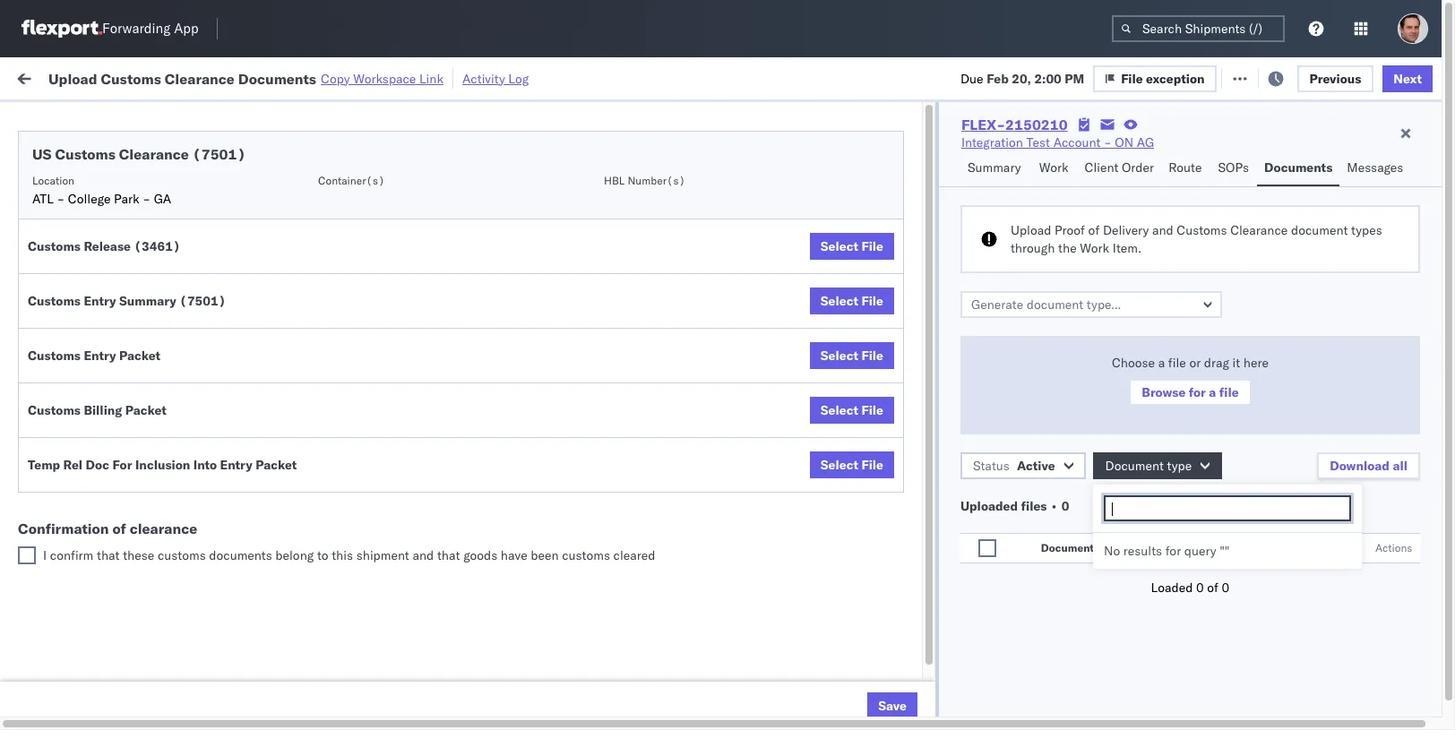 Task type: vqa. For each thing, say whether or not it's contained in the screenshot.
13, for 2023
no



Task type: locate. For each thing, give the bounding box(es) containing it.
of down query
[[1208, 580, 1219, 596]]

1:59 am cst, feb 17, 2023 down container(s) at the top
[[289, 212, 453, 228]]

1 vertical spatial 1911408
[[1028, 449, 1083, 465]]

container numbers
[[1104, 139, 1152, 167]]

hbl
[[604, 174, 625, 187]]

1 vertical spatial 1:59 am cst, feb 17, 2023
[[289, 212, 453, 228]]

of down client
[[1089, 222, 1100, 238]]

lcl for 11:30 am cst, feb 24, 2023
[[589, 488, 611, 504]]

(7501) down upload customs clearance documents copy workspace link in the left top of the page
[[193, 145, 246, 163]]

clearance down app
[[165, 69, 235, 87]]

schedule delivery appointment down airport
[[41, 329, 220, 346]]

customs entry summary (7501)
[[28, 293, 226, 309]]

1 vertical spatial maeu1234567
[[1104, 409, 1195, 425]]

0 vertical spatial packet
[[119, 348, 161, 364]]

cst, down i confirm that these customs documents belong to this shipment and that goods have been customs cleared
[[351, 567, 379, 583]]

1 vertical spatial llc
[[873, 251, 895, 268]]

1 vertical spatial 1988285
[[1028, 251, 1083, 268]]

2001714 down the
[[1028, 291, 1083, 307]]

2 select from the top
[[821, 293, 859, 309]]

a down drag
[[1210, 385, 1217, 401]]

and inside upload proof of delivery and customs clearance document types through the work item.
[[1153, 222, 1174, 238]]

1:59 am cst, feb 17, 2023 for confirm pickup from los angeles, ca
[[289, 173, 453, 189]]

3 confirm from the top
[[41, 478, 87, 494]]

2 horizontal spatial work
[[1081, 240, 1110, 256]]

ag up order at the top right of the page
[[1137, 134, 1155, 151]]

0 vertical spatial mbltest1234
[[1221, 212, 1306, 228]]

4 ca from the top
[[41, 457, 58, 473]]

and down mofu0618318
[[1153, 222, 1174, 238]]

file down it
[[1220, 385, 1239, 401]]

ocean lcl for 1:59 am cst, feb 17, 2023
[[549, 212, 611, 228]]

select file button for customs entry packet
[[810, 342, 895, 369]]

1 ocean fcl from the top
[[549, 133, 611, 149]]

confirm pickup from los angeles, ca down workitem button
[[41, 163, 234, 197]]

1 vertical spatial western
[[935, 330, 983, 346]]

3 ca from the top
[[41, 378, 58, 394]]

2 customs from the left
[[562, 548, 610, 564]]

customs down atl
[[28, 238, 81, 255]]

2 2001714 from the top
[[1028, 330, 1083, 346]]

2 vertical spatial schedule pickup from los angeles, ca link
[[41, 675, 255, 710]]

flex-1988285 up through
[[990, 212, 1083, 228]]

0 horizontal spatial 0
[[1062, 498, 1070, 515]]

los inside the schedule pickup from los angeles international airport
[[169, 281, 189, 297]]

2023
[[422, 133, 453, 149], [422, 173, 453, 189], [422, 212, 453, 228], [421, 330, 452, 346], [421, 370, 452, 386], [422, 449, 453, 465], [430, 488, 461, 504], [430, 567, 461, 583]]

0 vertical spatial confirm pickup from los angeles, ca
[[41, 163, 234, 197]]

feb down container(s) at the top
[[374, 212, 396, 228]]

0 horizontal spatial document
[[1042, 541, 1095, 555]]

angeles, for flex-1977428
[[185, 478, 234, 494]]

2 1911408 from the top
[[1028, 449, 1083, 465]]

flex-2001714 for schedule pickup from los angeles international airport
[[990, 291, 1083, 307]]

0 vertical spatial mawb1234
[[1221, 291, 1291, 307]]

0 vertical spatial llc
[[873, 212, 895, 228]]

am
[[319, 133, 340, 149], [319, 173, 340, 189], [319, 212, 340, 228], [319, 449, 340, 465], [327, 488, 347, 504], [327, 567, 347, 583]]

schedule for first schedule pickup from los angeles, ca button from the bottom of the page
[[41, 675, 94, 692]]

fcl for ping - test entity
[[589, 173, 611, 189]]

delivery up these
[[90, 527, 136, 543]]

1:59 for mbltest1234
[[289, 212, 316, 228]]

schedule delivery appointment link down airport
[[41, 329, 220, 346]]

file left the or
[[1169, 355, 1187, 371]]

schedule inside the schedule pickup from los angeles international airport
[[41, 281, 94, 297]]

0 vertical spatial demu1232567
[[1104, 133, 1196, 149]]

confirm pickup from los angeles, ca link for 1:59 am cst, feb 17, 2023
[[41, 162, 255, 198]]

fcl for bookings test consignee
[[589, 133, 611, 149]]

numbers inside container numbers
[[1104, 153, 1149, 167]]

0 horizontal spatial documents
[[238, 69, 316, 87]]

packet for customs billing packet
[[125, 403, 167, 419]]

∙
[[1051, 498, 1059, 515]]

1 flex-1911408 from the top
[[990, 133, 1083, 149]]

flex id
[[961, 146, 995, 160]]

previous
[[1310, 70, 1362, 87]]

24, up 11:30 am cst, feb 24, 2023 at bottom
[[399, 449, 419, 465]]

ocean lcl down hbl
[[549, 212, 611, 228]]

schedule delivery appointment button up location atl - college park - ga
[[41, 131, 220, 151]]

select for temp rel doc for inclusion into entry packet
[[821, 457, 859, 473]]

778 at risk
[[338, 69, 400, 86]]

3 appointment from the top
[[147, 329, 220, 346]]

2 vertical spatial upload
[[41, 566, 82, 582]]

1 horizontal spatial and
[[1153, 222, 1174, 238]]

1988285 up generate document type... text box at the top right of the page
[[1028, 251, 1083, 268]]

from for flex-1988285
[[139, 202, 166, 218]]

(10)
[[292, 69, 323, 86]]

appointment up ga
[[147, 132, 220, 148]]

container(s)
[[318, 174, 385, 187]]

2 confirm pickup from los angeles, ca button from the top
[[41, 438, 255, 476]]

1 confirm pickup from los angeles, ca button from the top
[[41, 162, 255, 199]]

file for customs release (3461)
[[862, 238, 884, 255]]

1 vertical spatial demu1232567
[[1104, 448, 1196, 464]]

flex-2150210 link
[[962, 116, 1068, 134]]

3 ocean lcl from the top
[[549, 488, 611, 504]]

1 horizontal spatial proof
[[1055, 222, 1086, 238]]

confirm pickup from los angeles, ca for 1:59 am cst, feb 24, 2023
[[41, 439, 234, 473]]

of
[[1089, 222, 1100, 238], [112, 520, 126, 538], [119, 566, 130, 582], [1208, 580, 1219, 596]]

proof down confirm on the bottom
[[85, 566, 116, 582]]

flex id button
[[952, 143, 1078, 160]]

"
[[1220, 543, 1225, 559], [1225, 543, 1230, 559]]

integration test account - western digital for schedule pickup from los angeles international airport
[[782, 291, 1023, 307]]

entry left airport
[[84, 293, 116, 309]]

ocean lcl for 11:30 am cst, feb 24, 2023
[[549, 488, 611, 504]]

upload customs clearance documents copy workspace link
[[48, 69, 444, 87]]

select file for customs entry summary (7501)
[[821, 293, 884, 309]]

2 vertical spatial clearance
[[1231, 222, 1289, 238]]

1 appointment from the top
[[147, 132, 220, 148]]

air
[[549, 330, 565, 346]]

exception
[[1174, 69, 1233, 86], [1147, 70, 1205, 87]]

schedule pickup from los angeles, ca link for 9:30 pm cst, feb 21, 2023
[[41, 359, 255, 395]]

2 fcl from the top
[[589, 173, 611, 189]]

the
[[1059, 240, 1077, 256]]

1 vertical spatial upload
[[1011, 222, 1052, 238]]

otter
[[665, 212, 695, 228], [782, 212, 811, 228], [665, 251, 695, 268], [782, 251, 811, 268]]

proof inside upload proof of delivery and customs clearance document types through the work item.
[[1055, 222, 1086, 238]]

integration test account - western digital
[[782, 291, 1023, 307], [782, 330, 1023, 346]]

honeywell
[[665, 370, 724, 386], [782, 370, 841, 386], [665, 409, 724, 425], [782, 409, 841, 425], [665, 488, 724, 504], [782, 488, 841, 504]]

no
[[1104, 543, 1121, 559]]

customs inside upload proof of delivery and customs clearance document types through the work item.
[[1177, 222, 1228, 238]]

forwarding app
[[102, 20, 199, 37]]

2 lcl from the top
[[589, 370, 611, 386]]

flex-1988285 up generate document type... text box at the top right of the page
[[990, 251, 1083, 268]]

2 confirm pickup from los angeles, ca from the top
[[41, 439, 234, 473]]

0 vertical spatial document
[[1106, 458, 1164, 474]]

2 mbltest1234 from the top
[[1221, 251, 1306, 268]]

select file button for temp rel doc for inclusion into entry packet
[[810, 452, 895, 479]]

0 horizontal spatial proof
[[85, 566, 116, 582]]

flex-1911408 button
[[961, 129, 1086, 154], [961, 129, 1086, 154], [961, 444, 1086, 469], [961, 444, 1086, 469], [961, 523, 1086, 548], [961, 523, 1086, 548]]

1911408 up work button
[[1028, 133, 1083, 149]]

2 integration test account - western digital from the top
[[782, 330, 1023, 346]]

1:59 for demo123
[[289, 449, 316, 465]]

1 vertical spatial mbltest1234
[[1221, 251, 1306, 268]]

2 schedule delivery appointment button from the top
[[41, 250, 220, 269]]

2 confirm pickup from los angeles, ca link from the top
[[41, 438, 255, 474]]

1 vertical spatial lcl
[[589, 370, 611, 386]]

1 otter products - test account from the top
[[665, 212, 837, 228]]

packet down airport
[[119, 348, 161, 364]]

numbers inside button
[[1286, 146, 1331, 160]]

numbers down container
[[1104, 153, 1149, 167]]

los for flex-2006134
[[162, 163, 182, 179]]

products
[[698, 212, 749, 228], [698, 251, 749, 268]]

file inside button
[[1220, 385, 1239, 401]]

1 vertical spatial digital
[[986, 330, 1023, 346]]

1 vertical spatial otter products - test account
[[665, 251, 837, 268]]

5 select file button from the top
[[810, 452, 895, 479]]

1 schedule from the top
[[41, 132, 94, 148]]

am down 1:59 am cst, feb 15, 2023
[[319, 173, 340, 189]]

clearance up ga
[[119, 145, 189, 163]]

file exception button
[[1121, 64, 1244, 91], [1121, 64, 1244, 91], [1094, 65, 1217, 92], [1094, 65, 1217, 92]]

packet right billing
[[125, 403, 167, 419]]

schedule for 1st schedule delivery appointment button from the bottom
[[41, 408, 94, 424]]

feb
[[987, 70, 1009, 87], [374, 133, 396, 149], [374, 173, 396, 189], [374, 212, 396, 228], [373, 330, 395, 346], [373, 370, 395, 386], [374, 449, 396, 465], [382, 488, 404, 504], [382, 567, 404, 583]]

bookings
[[665, 133, 718, 149], [782, 133, 834, 149], [665, 449, 718, 465], [782, 449, 834, 465], [782, 528, 834, 544], [782, 606, 834, 623], [782, 646, 834, 662], [782, 685, 834, 701]]

2 select file from the top
[[821, 293, 884, 309]]

17, for ocean fcl
[[399, 173, 419, 189]]

3 flxt00001977428a from the top
[[1221, 488, 1345, 504]]

0 vertical spatial flex-1988285
[[990, 212, 1083, 228]]

numbers for container numbers
[[1104, 153, 1149, 167]]

3 ocean from the top
[[549, 212, 585, 228]]

cst, down container(s) at the top
[[343, 212, 371, 228]]

flex-1977428 button
[[961, 484, 1086, 509], [961, 484, 1086, 509]]

demo123
[[1221, 449, 1281, 465], [1221, 528, 1281, 544]]

document inside button
[[1042, 541, 1095, 555]]

select file
[[821, 238, 884, 255], [821, 293, 884, 309], [821, 348, 884, 364], [821, 403, 884, 419], [821, 457, 884, 473]]

flex-1911408 up work button
[[990, 133, 1083, 149]]

numbers for mbl/mawb numbers
[[1286, 146, 1331, 160]]

digital for schedule delivery appointment
[[986, 330, 1023, 346]]

1 nyku9743990 from the top
[[1104, 212, 1193, 228]]

1 horizontal spatial /
[[1307, 534, 1314, 548]]

pm right 2:00
[[1065, 70, 1085, 87]]

ocean for confirm pickup from los angeles, ca link related to 1:59 am cst, feb 17, 2023
[[549, 173, 585, 189]]

2 vertical spatial lcl
[[589, 488, 611, 504]]

flex-2001714 for schedule delivery appointment
[[990, 330, 1083, 346]]

1 horizontal spatial documents
[[1265, 160, 1333, 176]]

a inside button
[[1210, 385, 1217, 401]]

for left query
[[1166, 543, 1182, 559]]

1988285 up the
[[1028, 212, 1083, 228]]

2 ca from the top
[[41, 220, 58, 236]]

0 vertical spatial ocean lcl
[[549, 212, 611, 228]]

pm for integration test account - western digital
[[319, 330, 339, 346]]

0 vertical spatial proof
[[1055, 222, 1086, 238]]

by:
[[65, 110, 82, 126]]

lcl for 1:59 am cst, feb 17, 2023
[[589, 212, 611, 228]]

flex-1988285
[[990, 212, 1083, 228], [990, 251, 1083, 268]]

angeles, for flex-2006134
[[185, 163, 234, 179]]

3 schedule delivery appointment from the top
[[41, 329, 220, 346]]

pickup for flex-1977428
[[90, 478, 129, 494]]

1 flxt00001977428a from the top
[[1221, 370, 1345, 386]]

customs down route button
[[1177, 222, 1228, 238]]

2 1988285 from the top
[[1028, 251, 1083, 268]]

2 schedule pickup from los angeles, ca button from the top
[[41, 359, 255, 397]]

2 vertical spatial fcl
[[589, 528, 611, 544]]

maeu1234567 for 11:30 am cst, feb 24, 2023
[[1104, 488, 1195, 504]]

1 lcl from the top
[[589, 212, 611, 228]]

customs down forwarding
[[101, 69, 161, 87]]

appointment for 3rd schedule delivery appointment button from the top's schedule delivery appointment link
[[147, 329, 220, 346]]

summary inside "button"
[[968, 160, 1022, 176]]

mbltest1234
[[1221, 212, 1306, 228], [1221, 251, 1306, 268]]

(7501) for customs entry summary (7501)
[[179, 293, 226, 309]]

2 western from the top
[[935, 330, 983, 346]]

cst, up 11:30 am cst, feb 24, 2023 at bottom
[[343, 449, 371, 465]]

am down this
[[327, 567, 347, 583]]

1 vertical spatial 2001714
[[1028, 330, 1083, 346]]

status
[[973, 458, 1010, 474]]

feb for schedule delivery appointment link associated with fourth schedule delivery appointment button from the bottom of the page
[[374, 133, 396, 149]]

maeu1234567 for 9:30 pm cst, feb 21, 2023
[[1104, 369, 1195, 385]]

1 otter products, llc from the top
[[782, 212, 895, 228]]

1 vertical spatial fcl
[[589, 173, 611, 189]]

clearance
[[130, 520, 197, 538]]

cst, up 9:30 pm cst, feb 21, 2023
[[342, 330, 370, 346]]

schedule pickup from los angeles, ca for 1:59 am cst, feb 17, 2023
[[41, 202, 242, 236]]

1 vertical spatial for
[[1166, 543, 1182, 559]]

0 vertical spatial digital
[[986, 291, 1023, 307]]

24, for 11:30 am cst, feb 24, 2023
[[407, 488, 426, 504]]

products,
[[815, 212, 869, 228], [815, 251, 869, 268]]

1 select from the top
[[821, 238, 859, 255]]

delivery for the confirm delivery button
[[90, 527, 136, 543]]

ca for flex-1988285
[[41, 220, 58, 236]]

mbltest1234 down testmbl123
[[1221, 212, 1306, 228]]

2 vertical spatial pm
[[319, 370, 339, 386]]

0 vertical spatial products,
[[815, 212, 869, 228]]

clearance down testmbl123
[[1231, 222, 1289, 238]]

1911408 down ∙
[[1028, 528, 1083, 544]]

flxt00001977428a up timestamp
[[1221, 488, 1345, 504]]

1 vertical spatial clearance
[[119, 145, 189, 163]]

schedule delivery appointment link
[[41, 131, 220, 149], [41, 250, 220, 268], [41, 329, 220, 346], [41, 407, 220, 425]]

1:59 for testmbl123
[[289, 173, 316, 189]]

a
[[1159, 355, 1166, 371], [1210, 385, 1217, 401]]

confirmation
[[18, 520, 109, 538]]

1 schedule delivery appointment from the top
[[41, 132, 220, 148]]

1 1911408 from the top
[[1028, 133, 1083, 149]]

upload proof of delivery link
[[41, 565, 180, 583]]

delivery up for
[[98, 408, 144, 424]]

3 1911408 from the top
[[1028, 528, 1083, 544]]

feb up 9:30 pm cst, feb 21, 2023
[[373, 330, 395, 346]]

2 flex-1988285 from the top
[[990, 251, 1083, 268]]

mawb1234
[[1221, 291, 1291, 307], [1221, 330, 1291, 346]]

1 fcl from the top
[[589, 133, 611, 149]]

document type button
[[1093, 453, 1223, 480]]

schedule delivery appointment up for
[[41, 408, 220, 424]]

1 horizontal spatial numbers
[[1286, 146, 1331, 160]]

1 vertical spatial a
[[1210, 385, 1217, 401]]

0 horizontal spatial file
[[1169, 355, 1187, 371]]

2 vertical spatial flex-1911408
[[990, 528, 1083, 544]]

ocean lcl for 9:30 pm cst, feb 21, 2023
[[549, 370, 611, 386]]

3 select file from the top
[[821, 348, 884, 364]]

delivery for fourth schedule delivery appointment button from the bottom of the page
[[98, 132, 144, 148]]

delivery up customs entry summary (7501)
[[98, 251, 144, 267]]

am right 11:30
[[327, 488, 347, 504]]

upload up by:
[[48, 69, 97, 87]]

0 vertical spatial on
[[1116, 134, 1134, 151]]

1 demo123 from the top
[[1221, 449, 1281, 465]]

file
[[1149, 69, 1171, 86], [1122, 70, 1144, 87], [862, 238, 884, 255], [862, 293, 884, 309], [862, 348, 884, 364], [862, 403, 884, 419], [862, 457, 884, 473]]

ocean lcl up been
[[549, 488, 611, 504]]

0 vertical spatial flxt00001977428a
[[1221, 370, 1345, 386]]

Search Shipments (/) text field
[[1113, 15, 1286, 42]]

flex-1911408 down the files
[[990, 528, 1083, 544]]

feb for confirm pickup from los angeles, ca link related to 11:30 am cst, feb 24, 2023
[[382, 488, 404, 504]]

2 vertical spatial work
[[1081, 240, 1110, 256]]

confirm down rel
[[41, 478, 87, 494]]

delivery for 3rd schedule delivery appointment button from the top
[[98, 329, 144, 346]]

work
[[51, 65, 98, 90]]

document
[[1106, 458, 1164, 474], [1042, 541, 1095, 555]]

1 ocean lcl from the top
[[549, 212, 611, 228]]

1 ocean from the top
[[549, 133, 585, 149]]

2 schedule delivery appointment link from the top
[[41, 250, 220, 268]]

2 vertical spatial ocean fcl
[[549, 528, 611, 544]]

upload for upload customs clearance documents copy workspace link
[[48, 69, 97, 87]]

order
[[1122, 160, 1155, 176]]

ocean fcl for ping
[[549, 173, 611, 189]]

cleared
[[614, 548, 656, 564]]

1 vertical spatial flex-1911408
[[990, 449, 1083, 465]]

/ right timestamp
[[1307, 534, 1314, 548]]

ocean for confirm pickup from los angeles, ca link related to 11:30 am cst, feb 24, 2023
[[549, 488, 585, 504]]

schedule delivery appointment link up the schedule pickup from los angeles international airport
[[41, 250, 220, 268]]

4 appointment from the top
[[147, 408, 220, 424]]

1 vertical spatial (7501)
[[179, 293, 226, 309]]

risk
[[379, 69, 400, 86]]

proof up the
[[1055, 222, 1086, 238]]

confirm pickup from los angeles, ca link for 11:30 am cst, feb 24, 2023
[[41, 477, 255, 513]]

confirm pickup from los angeles, ca down for
[[41, 478, 234, 512]]

upload inside upload proof of delivery and customs clearance document types through the work item.
[[1011, 222, 1052, 238]]

confirm for 1:59 am cst, feb 24, 2023
[[41, 439, 87, 455]]

1 vertical spatial on
[[935, 567, 954, 583]]

here
[[1244, 355, 1269, 371]]

1 horizontal spatial a
[[1210, 385, 1217, 401]]

pm right 2:30 in the left of the page
[[319, 330, 339, 346]]

select file button for customs release (3461)
[[810, 233, 895, 260]]

2 vertical spatial confirm pickup from los angeles, ca link
[[41, 477, 255, 513]]

of up these
[[112, 520, 126, 538]]

2 confirm from the top
[[41, 439, 87, 455]]

1 vertical spatial pm
[[319, 330, 339, 346]]

1 vertical spatial products,
[[815, 251, 869, 268]]

2 1:59 am cst, feb 17, 2023 from the top
[[289, 212, 453, 228]]

None text field
[[1111, 502, 1350, 517]]

2 flex-2001714 from the top
[[990, 330, 1083, 346]]

demu1232567
[[1104, 133, 1196, 149], [1104, 448, 1196, 464], [1104, 527, 1196, 543]]

4 schedule delivery appointment from the top
[[41, 408, 220, 424]]

a right choose
[[1159, 355, 1166, 371]]

delivery inside upload proof of delivery and customs clearance document types through the work item.
[[1103, 222, 1150, 238]]

2 schedule delivery appointment from the top
[[41, 251, 220, 267]]

2150210 up flex id button
[[1006, 116, 1068, 134]]

2006134
[[1028, 173, 1083, 189]]

schedule for fourth schedule delivery appointment button from the bottom of the page
[[41, 132, 94, 148]]

shipment
[[357, 548, 410, 564]]

am up 11:30
[[319, 449, 340, 465]]

of for upload proof of delivery
[[119, 566, 130, 582]]

4 schedule delivery appointment link from the top
[[41, 407, 220, 425]]

select file button for customs billing packet
[[810, 397, 895, 424]]

2 vertical spatial schedule pickup from los angeles, ca button
[[41, 675, 255, 712]]

3 select file button from the top
[[810, 342, 895, 369]]

0 horizontal spatial numbers
[[1104, 153, 1149, 167]]

ca
[[41, 181, 58, 197], [41, 220, 58, 236], [41, 378, 58, 394], [41, 457, 58, 473], [41, 496, 58, 512], [41, 693, 58, 710]]

pickup inside the schedule pickup from los angeles international airport
[[98, 281, 136, 297]]

6 ca from the top
[[41, 693, 58, 710]]

log
[[509, 70, 529, 87]]

0 vertical spatial 24,
[[399, 449, 419, 465]]

confirm down workitem
[[41, 163, 87, 179]]

document inside "button"
[[1106, 458, 1164, 474]]

feb up 11:30 am cst, feb 24, 2023 at bottom
[[374, 449, 396, 465]]

1 vertical spatial ocean lcl
[[549, 370, 611, 386]]

0 horizontal spatial summary
[[119, 293, 176, 309]]

1 mbltest1234 from the top
[[1221, 212, 1306, 228]]

documents inside button
[[1265, 160, 1333, 176]]

1 schedule delivery appointment link from the top
[[41, 131, 220, 149]]

2001714
[[1028, 291, 1083, 307], [1028, 330, 1083, 346]]

0 vertical spatial integration test account - on ag
[[962, 134, 1155, 151]]

on
[[447, 69, 462, 86]]

24, down 1:59 am cst, feb 24, 2023
[[407, 488, 426, 504]]

select for customs billing packet
[[821, 403, 859, 419]]

schedule delivery appointment link for 3rd schedule delivery appointment button from the top
[[41, 329, 220, 346]]

flex-1911408 for 1:59 am cst, feb 24, 2023
[[990, 449, 1083, 465]]

flex-2150210 down the files
[[990, 567, 1083, 583]]

4 confirm from the top
[[41, 527, 87, 543]]

1 select file from the top
[[821, 238, 884, 255]]

confirm pickup from los angeles, ca button for 1:59 am cst, feb 24, 2023
[[41, 438, 255, 476]]

1 vertical spatial nyku9743990
[[1104, 251, 1193, 267]]

2 vertical spatial 1911408
[[1028, 528, 1083, 544]]

0 vertical spatial nyku9743990
[[1104, 212, 1193, 228]]

4 1:59 from the top
[[289, 449, 316, 465]]

0 vertical spatial 1988285
[[1028, 212, 1083, 228]]

1 confirm pickup from los angeles, ca from the top
[[41, 163, 234, 197]]

ping
[[665, 173, 695, 189]]

ag down uploaded in the bottom of the page
[[957, 567, 975, 583]]

0 vertical spatial otter products - test account
[[665, 212, 837, 228]]

resize handle column header
[[256, 139, 278, 731], [455, 139, 477, 731], [518, 139, 540, 731], [635, 139, 656, 731], [751, 139, 773, 731], [931, 139, 952, 731], [1074, 139, 1095, 731], [1191, 139, 1212, 731], [1410, 139, 1432, 731], [1415, 139, 1436, 731]]

feb left 21,
[[373, 370, 395, 386]]

appointment up "angeles"
[[147, 251, 220, 267]]

my
[[18, 65, 46, 90]]

0 vertical spatial lcl
[[589, 212, 611, 228]]

0 horizontal spatial work
[[196, 69, 227, 86]]

1 vertical spatial ocean fcl
[[549, 173, 611, 189]]

1911408 for 1:59 am cst, feb 24, 2023
[[1028, 449, 1083, 465]]

15,
[[399, 133, 419, 149]]

flex-2150210 button
[[961, 563, 1086, 588], [961, 563, 1086, 588]]

4 select file button from the top
[[810, 397, 895, 424]]

that left goods
[[437, 548, 460, 564]]

4 ocean from the top
[[549, 370, 585, 386]]

0 vertical spatial integration test account - western digital
[[782, 291, 1023, 307]]

pickup for flex-2001714
[[98, 281, 136, 297]]

of down these
[[119, 566, 130, 582]]

9:30
[[289, 370, 316, 386]]

delivery up item.
[[1103, 222, 1150, 238]]

0 horizontal spatial for
[[1166, 543, 1182, 559]]

schedule delivery appointment link up for
[[41, 407, 220, 425]]

feb down 1:59 am cst, feb 15, 2023
[[374, 173, 396, 189]]

2 digital from the top
[[986, 330, 1023, 346]]

1 integration test account - western digital from the top
[[782, 291, 1023, 307]]

schedule delivery appointment button up the schedule pickup from los angeles international airport
[[41, 250, 220, 269]]

Generate document type... text field
[[961, 291, 1223, 318]]

schedule delivery appointment
[[41, 132, 220, 148], [41, 251, 220, 267], [41, 329, 220, 346], [41, 408, 220, 424]]

0 vertical spatial 2001714
[[1028, 291, 1083, 307]]

0 for of
[[1222, 580, 1230, 596]]

from inside the schedule pickup from los angeles international airport
[[139, 281, 166, 297]]

8 schedule from the top
[[41, 675, 94, 692]]

2 vertical spatial schedule pickup from los angeles, ca
[[41, 675, 242, 710]]

due feb 20, 2:00 pm
[[961, 70, 1085, 87]]

1 vertical spatial demo123
[[1221, 528, 1281, 544]]

5 resize handle column header from the left
[[751, 139, 773, 731]]

appointment up inclusion
[[147, 408, 220, 424]]

2 vertical spatial confirm pickup from los angeles, ca
[[41, 478, 234, 512]]

2 vertical spatial maeu1234567
[[1104, 488, 1195, 504]]

route
[[1169, 160, 1203, 176]]

document type / filename
[[1042, 541, 1181, 555]]

upload proof of delivery button
[[41, 565, 180, 585]]

2 flex-1911408 from the top
[[990, 449, 1083, 465]]

upload up through
[[1011, 222, 1052, 238]]

4 schedule delivery appointment button from the top
[[41, 407, 220, 427]]

forwarding app link
[[22, 20, 199, 38]]

work right import
[[196, 69, 227, 86]]

1 horizontal spatial for
[[1189, 385, 1207, 401]]

flexport. image
[[22, 20, 102, 38]]

1 vertical spatial confirm pickup from los angeles, ca link
[[41, 438, 255, 474]]

upload inside button
[[41, 566, 82, 582]]

clearance for documents
[[165, 69, 235, 87]]

3 demu1232567 from the top
[[1104, 527, 1196, 543]]

3 resize handle column header from the left
[[518, 139, 540, 731]]

1 vertical spatial flex-1988285
[[990, 251, 1083, 268]]

confirm delivery button
[[41, 526, 136, 546]]

2 vertical spatial 17,
[[398, 330, 418, 346]]

nyku9743990 up item.
[[1104, 212, 1193, 228]]

None checkbox
[[18, 547, 36, 565]]

1911408
[[1028, 133, 1083, 149], [1028, 449, 1083, 465], [1028, 528, 1083, 544]]

schedule delivery appointment link for fourth schedule delivery appointment button from the bottom of the page
[[41, 131, 220, 149]]

0 vertical spatial confirm pickup from los angeles, ca link
[[41, 162, 255, 198]]

schedule pickup from los angeles, ca button for 9:30 pm cst, feb 21, 2023
[[41, 359, 255, 397]]

proof inside button
[[85, 566, 116, 582]]

1 confirm pickup from los angeles, ca link from the top
[[41, 162, 255, 198]]

0 vertical spatial 1:59 am cst, feb 17, 2023
[[289, 173, 453, 189]]

2001714 down generate document type... text box at the top right of the page
[[1028, 330, 1083, 346]]

1 vertical spatial document
[[1042, 541, 1095, 555]]

us
[[32, 145, 52, 163]]

ocean fcl up hbl
[[549, 133, 611, 149]]

1 vertical spatial file
[[1220, 385, 1239, 401]]

customs right been
[[562, 548, 610, 564]]

cst, down 2:30 pm cst, feb 17, 2023 at the left of the page
[[342, 370, 370, 386]]

0 vertical spatial ocean fcl
[[549, 133, 611, 149]]

lcl
[[589, 212, 611, 228], [589, 370, 611, 386], [589, 488, 611, 504]]

batch
[[1355, 69, 1390, 86]]

pm
[[1065, 70, 1085, 87], [319, 330, 339, 346], [319, 370, 339, 386]]

los for flex-2001714
[[169, 281, 189, 297]]

(7501) right airport
[[179, 293, 226, 309]]

schedule delivery appointment button up for
[[41, 407, 220, 427]]

None checkbox
[[979, 540, 997, 558]]

6 ocean from the top
[[549, 528, 585, 544]]

of inside upload proof of delivery and customs clearance document types through the work item.
[[1089, 222, 1100, 238]]

of inside button
[[119, 566, 130, 582]]

flxt00001977428a right the or
[[1221, 370, 1345, 386]]

2 " from the left
[[1225, 543, 1230, 559]]

confirm up confirm on the bottom
[[41, 527, 87, 543]]

2 1:59 from the top
[[289, 173, 316, 189]]

0 vertical spatial flex-2001714
[[990, 291, 1083, 307]]

schedule for third schedule delivery appointment button from the bottom
[[41, 251, 94, 267]]

1 vertical spatial 17,
[[399, 212, 419, 228]]

0 vertical spatial summary
[[968, 160, 1022, 176]]

ocean fcl
[[549, 133, 611, 149], [549, 173, 611, 189], [549, 528, 611, 544]]

schedule for 3rd schedule delivery appointment button from the top
[[41, 329, 94, 346]]

3 schedule delivery appointment link from the top
[[41, 329, 220, 346]]

1 schedule pickup from los angeles, ca link from the top
[[41, 201, 255, 237]]

2 maeu1234567 from the top
[[1104, 409, 1195, 425]]

2 mawb1234 from the top
[[1221, 330, 1291, 346]]

confirm pickup from los angeles, ca down billing
[[41, 439, 234, 473]]

1 vertical spatial schedule pickup from los angeles, ca link
[[41, 359, 255, 395]]

0 vertical spatial entry
[[84, 293, 116, 309]]

0 vertical spatial for
[[1189, 385, 1207, 401]]



Task type: describe. For each thing, give the bounding box(es) containing it.
3 schedule delivery appointment button from the top
[[41, 329, 220, 348]]

inclusion
[[135, 457, 190, 473]]

college
[[68, 191, 111, 207]]

active
[[1017, 458, 1056, 474]]

7 resize handle column header from the left
[[1074, 139, 1095, 731]]

flex-1911408 for 1:59 am cst, feb 15, 2023
[[990, 133, 1083, 149]]

1 products from the top
[[698, 212, 749, 228]]

timestamp / user
[[1251, 534, 1314, 562]]

am for testmbl123
[[319, 173, 340, 189]]

2 demo123 from the top
[[1221, 528, 1281, 544]]

017482927423
[[1221, 567, 1314, 583]]

documents
[[209, 548, 272, 564]]

doc
[[86, 457, 109, 473]]

187
[[421, 69, 444, 86]]

upload for upload proof of delivery and customs clearance document types through the work item.
[[1011, 222, 1052, 238]]

1 vertical spatial integration test account - on ag
[[782, 567, 975, 583]]

client
[[1085, 160, 1119, 176]]

id
[[984, 146, 995, 160]]

customs down by:
[[55, 145, 116, 163]]

778
[[338, 69, 362, 86]]

1 1988285 from the top
[[1028, 212, 1083, 228]]

hbl number(s)
[[604, 174, 686, 187]]

feb left 20,
[[987, 70, 1009, 87]]

location
[[32, 174, 74, 187]]

am for 017482927423
[[327, 567, 347, 583]]

1 horizontal spatial 0
[[1197, 580, 1205, 596]]

confirm pickup from los angeles, ca for 1:59 am cst, feb 17, 2023
[[41, 163, 234, 197]]

los for flex-1988285
[[169, 202, 189, 218]]

into
[[193, 457, 217, 473]]

0 vertical spatial 2150210
[[1006, 116, 1068, 134]]

angeles, for flex-1988285
[[192, 202, 242, 218]]

3 schedule pickup from los angeles, ca button from the top
[[41, 675, 255, 712]]

flex-2006134
[[990, 173, 1083, 189]]

2 vertical spatial packet
[[256, 457, 297, 473]]

cst, down 1:59 am cst, feb 15, 2023
[[343, 173, 371, 189]]

mbl/mawb numbers
[[1221, 146, 1331, 160]]

park
[[114, 191, 140, 207]]

2001714 for schedule delivery appointment
[[1028, 330, 1083, 346]]

2 nyku9743990 from the top
[[1104, 251, 1193, 267]]

upload for upload proof of delivery
[[41, 566, 82, 582]]

1:59 am cst, feb 15, 2023
[[289, 133, 453, 149]]

from for flex-2006134
[[132, 163, 158, 179]]

select file button for customs entry summary (7501)
[[810, 288, 895, 315]]

western for schedule pickup from los angeles international airport
[[935, 291, 983, 307]]

schedule delivery appointment for 3rd schedule delivery appointment button from the top
[[41, 329, 220, 346]]

1 that from the left
[[97, 548, 120, 564]]

message (10)
[[242, 69, 323, 86]]

import work button
[[145, 57, 234, 98]]

app
[[174, 20, 199, 37]]

11:30 am cst, feb 24, 2023
[[289, 488, 461, 504]]

have
[[501, 548, 528, 564]]

summary button
[[961, 152, 1032, 186]]

0 vertical spatial pm
[[1065, 70, 1085, 87]]

schedule for 1:59 am cst, feb 17, 2023's schedule pickup from los angeles, ca button
[[41, 202, 94, 218]]

activity log button
[[463, 68, 529, 89]]

entry for packet
[[84, 348, 116, 364]]

angeles, for flex-1911408
[[185, 439, 234, 455]]

temp rel doc for inclusion into entry packet
[[28, 457, 297, 473]]

cst, up container(s) at the top
[[343, 133, 371, 149]]

1 vertical spatial ag
[[957, 567, 975, 583]]

timestamp
[[1251, 534, 1305, 548]]

delivery down these
[[134, 566, 180, 582]]

2 products from the top
[[698, 251, 749, 268]]

temp
[[28, 457, 60, 473]]

type
[[1097, 541, 1122, 555]]

filtered
[[18, 110, 62, 126]]

us customs clearance (7501)
[[32, 145, 246, 163]]

customs left billing
[[28, 403, 81, 419]]

feb for 9:30 pm cst, feb 21, 2023 schedule pickup from los angeles, ca link
[[373, 370, 395, 386]]

western for schedule delivery appointment
[[935, 330, 983, 346]]

uploaded files ∙ 0
[[961, 498, 1070, 515]]

from for flex-1977428
[[132, 478, 158, 494]]

mofu0618318
[[1104, 172, 1196, 188]]

11:00 am cst, feb 25, 2023
[[289, 567, 461, 583]]

batch action button
[[1327, 64, 1444, 91]]

187 on track
[[421, 69, 494, 86]]

ping - test entity
[[665, 173, 770, 189]]

loaded
[[1152, 580, 1194, 596]]

los for flex-1911408
[[162, 439, 182, 455]]

ocean for 1:59 am cst, feb 17, 2023 schedule pickup from los angeles, ca link
[[549, 212, 585, 228]]

mbl/mawb
[[1221, 146, 1283, 160]]

schedule delivery appointment link for third schedule delivery appointment button from the bottom
[[41, 250, 220, 268]]

select for customs entry packet
[[821, 348, 859, 364]]

8 resize handle column header from the left
[[1191, 139, 1212, 731]]

ca for flex-1911408
[[41, 457, 58, 473]]

download all button
[[1318, 453, 1421, 480]]

3 flex-1911408 from the top
[[990, 528, 1083, 544]]

ca for flex-1977428
[[41, 496, 58, 512]]

confirm pickup from los angeles, ca for 11:30 am cst, feb 24, 2023
[[41, 478, 234, 512]]

0 vertical spatial file
[[1169, 355, 1187, 371]]

2 otter products, llc from the top
[[782, 251, 895, 268]]

it
[[1233, 355, 1241, 371]]

1 horizontal spatial on
[[1116, 134, 1134, 151]]

client order button
[[1078, 152, 1162, 186]]

clearance inside upload proof of delivery and customs clearance document types through the work item.
[[1231, 222, 1289, 238]]

download
[[1331, 458, 1390, 474]]

goods
[[464, 548, 498, 564]]

3 fcl from the top
[[589, 528, 611, 544]]

of for upload proof of delivery and customs clearance document types through the work item.
[[1089, 222, 1100, 238]]

timestamp / user button
[[1247, 531, 1340, 563]]

sops button
[[1212, 152, 1258, 186]]

9 resize handle column header from the left
[[1410, 139, 1432, 731]]

sops
[[1219, 160, 1250, 176]]

choose
[[1112, 355, 1156, 371]]

feb down shipment
[[382, 567, 404, 583]]

select file for customs entry packet
[[821, 348, 884, 364]]

choose a file or drag it here
[[1112, 355, 1269, 371]]

through
[[1011, 240, 1056, 256]]

from for flex-1911408
[[132, 439, 158, 455]]

schedule pickup from los angeles, ca button for 1:59 am cst, feb 17, 2023
[[41, 201, 255, 239]]

file for temp rel doc for inclusion into entry packet
[[862, 457, 884, 473]]

filename
[[1134, 541, 1181, 555]]

upload proof of delivery and customs clearance document types through the work item.
[[1011, 222, 1383, 256]]

proof for upload proof of delivery and customs clearance document types through the work item.
[[1055, 222, 1086, 238]]

4 resize handle column header from the left
[[635, 139, 656, 731]]

1 " from the left
[[1220, 543, 1225, 559]]

types
[[1352, 222, 1383, 238]]

client order
[[1085, 160, 1155, 176]]

0 vertical spatial ag
[[1137, 134, 1155, 151]]

pickup for flex-1988285
[[98, 202, 136, 218]]

1 1:59 from the top
[[289, 133, 316, 149]]

document for document type / filename
[[1042, 541, 1095, 555]]

schedule delivery appointment for third schedule delivery appointment button from the bottom
[[41, 251, 220, 267]]

i
[[43, 548, 47, 564]]

3 schedule pickup from los angeles, ca link from the top
[[41, 675, 255, 710]]

1 customs from the left
[[158, 548, 206, 564]]

2001714 for schedule pickup from los angeles international airport
[[1028, 291, 1083, 307]]

or
[[1190, 355, 1201, 371]]

2 products, from the top
[[815, 251, 869, 268]]

2 flxt00001977428a from the top
[[1221, 409, 1345, 425]]

filtered by:
[[18, 110, 82, 126]]

10 resize handle column header from the left
[[1415, 139, 1436, 731]]

am up container(s) at the top
[[319, 133, 340, 149]]

track
[[465, 69, 494, 86]]

pickup for flex-1911408
[[90, 439, 129, 455]]

0 horizontal spatial a
[[1159, 355, 1166, 371]]

ca for flex-2006134
[[41, 181, 58, 197]]

select file for customs release (3461)
[[821, 238, 884, 255]]

ocean for schedule delivery appointment link associated with fourth schedule delivery appointment button from the bottom of the page
[[549, 133, 585, 149]]

import
[[152, 69, 193, 86]]

0 vertical spatial flex-2150210
[[962, 116, 1068, 134]]

feb for 1:59 am cst, feb 17, 2023 schedule pickup from los angeles, ca link
[[374, 212, 396, 228]]

due
[[961, 70, 984, 87]]

query
[[1185, 543, 1217, 559]]

flxt00001977428a for 11:30 am cst, feb 24, 2023
[[1221, 488, 1345, 504]]

1 flex-1988285 from the top
[[990, 212, 1083, 228]]

2:30
[[289, 330, 316, 346]]

3 schedule pickup from los angeles, ca from the top
[[41, 675, 242, 710]]

mawb1234 for schedule delivery appointment
[[1221, 330, 1291, 346]]

for inside button
[[1189, 385, 1207, 401]]

schedule for 9:30 pm cst, feb 21, 2023's schedule pickup from los angeles, ca button
[[41, 360, 94, 376]]

select file for customs billing packet
[[821, 403, 884, 419]]

1 vertical spatial flex-2150210
[[990, 567, 1083, 583]]

for
[[112, 457, 132, 473]]

pickup for flex-2006134
[[90, 163, 129, 179]]

3 ocean fcl from the top
[[549, 528, 611, 544]]

no results for query " "
[[1104, 543, 1230, 559]]

flxt00001977428a for 9:30 pm cst, feb 21, 2023
[[1221, 370, 1345, 386]]

delivery for third schedule delivery appointment button from the bottom
[[98, 251, 144, 267]]

select for customs entry summary (7501)
[[821, 293, 859, 309]]

import work
[[152, 69, 227, 86]]

0 for ∙
[[1062, 498, 1070, 515]]

0 horizontal spatial /
[[1124, 541, 1131, 555]]

these
[[123, 548, 154, 564]]

next
[[1394, 70, 1423, 87]]

ocean fcl for bookings
[[549, 133, 611, 149]]

integration test account - western digital for schedule delivery appointment
[[782, 330, 1023, 346]]

save button
[[868, 693, 918, 720]]

ocean for 9:30 pm cst, feb 21, 2023 schedule pickup from los angeles, ca link
[[549, 370, 585, 386]]

browse
[[1142, 385, 1186, 401]]

0 horizontal spatial and
[[413, 548, 434, 564]]

copy
[[321, 70, 350, 87]]

cst, down 1:59 am cst, feb 24, 2023
[[351, 488, 379, 504]]

workspace
[[353, 70, 416, 87]]

2 that from the left
[[437, 548, 460, 564]]

customs down international
[[28, 348, 81, 364]]

2:30 pm cst, feb 17, 2023
[[289, 330, 452, 346]]

type
[[1168, 458, 1192, 474]]

feb for 1:59 am cst, feb 24, 2023 confirm pickup from los angeles, ca link
[[374, 449, 396, 465]]

documents button
[[1258, 152, 1341, 186]]

account inside integration test account - on ag link
[[1054, 134, 1101, 151]]

confirm pickup from los angeles, ca button for 1:59 am cst, feb 17, 2023
[[41, 162, 255, 199]]

1911408 for 1:59 am cst, feb 15, 2023
[[1028, 133, 1083, 149]]

/ inside the timestamp / user
[[1307, 534, 1314, 548]]

pm for honeywell - test account
[[319, 370, 339, 386]]

from for flex-2001714
[[139, 281, 166, 297]]

customs up "customs entry packet"
[[28, 293, 81, 309]]

schedule pickup from los angeles, ca link for 1:59 am cst, feb 17, 2023
[[41, 201, 255, 237]]

work inside upload proof of delivery and customs clearance document types through the work item.
[[1081, 240, 1110, 256]]

schedule delivery appointment for 1st schedule delivery appointment button from the bottom
[[41, 408, 220, 424]]

1 resize handle column header from the left
[[256, 139, 278, 731]]

20,
[[1012, 70, 1032, 87]]

1 schedule delivery appointment button from the top
[[41, 131, 220, 151]]

1 llc from the top
[[873, 212, 895, 228]]

appointment for schedule delivery appointment link associated with fourth schedule delivery appointment button from the bottom of the page
[[147, 132, 220, 148]]

all
[[1394, 458, 1408, 474]]

confirm delivery link
[[41, 526, 136, 544]]

entry for summary
[[84, 293, 116, 309]]

17, for air
[[398, 330, 418, 346]]

file for customs entry summary (7501)
[[862, 293, 884, 309]]

schedule pickup from los angeles international airport
[[41, 281, 238, 315]]

demu1232567 for 1:59 am cst, feb 24, 2023
[[1104, 448, 1196, 464]]

entity
[[736, 173, 770, 189]]

Search Work text field
[[852, 64, 1048, 91]]

2 vertical spatial entry
[[220, 457, 253, 473]]

route button
[[1162, 152, 1212, 186]]

confirm pickup from los angeles, ca link for 1:59 am cst, feb 24, 2023
[[41, 438, 255, 474]]

flex-1977428
[[990, 488, 1083, 504]]

release
[[84, 238, 131, 255]]

message
[[242, 69, 292, 86]]

1 products, from the top
[[815, 212, 869, 228]]

am for demo123
[[319, 449, 340, 465]]

confirm
[[50, 548, 93, 564]]

2 otter products - test account from the top
[[665, 251, 837, 268]]

uploaded
[[961, 498, 1019, 515]]

0 vertical spatial work
[[196, 69, 227, 86]]

2 llc from the top
[[873, 251, 895, 268]]

1 vertical spatial work
[[1040, 160, 1069, 176]]

6 resize handle column header from the left
[[931, 139, 952, 731]]

2 resize handle column header from the left
[[455, 139, 477, 731]]

lcl for 9:30 pm cst, feb 21, 2023
[[589, 370, 611, 386]]

confirmation of clearance
[[18, 520, 197, 538]]

1 vertical spatial 2150210
[[1028, 567, 1083, 583]]

17, for ocean lcl
[[399, 212, 419, 228]]

clearance for (7501)
[[119, 145, 189, 163]]



